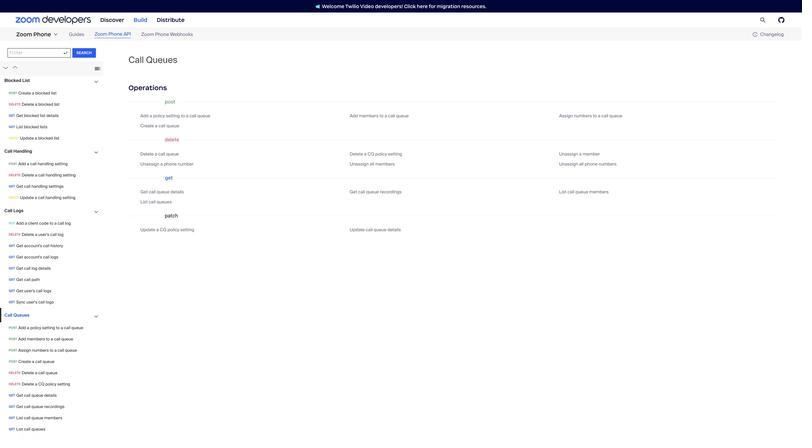 Task type: vqa. For each thing, say whether or not it's contained in the screenshot.
Github image
yes



Task type: locate. For each thing, give the bounding box(es) containing it.
3 zoom from the left
[[141, 31, 154, 38]]

welcome twilio video developers! click here for migration resources. link
[[309, 3, 493, 10]]

changelog link
[[753, 31, 784, 37]]

phone inside zoom phone api link
[[109, 31, 122, 37]]

twilio
[[345, 3, 359, 9]]

2 horizontal spatial phone
[[155, 31, 169, 38]]

click
[[404, 3, 416, 9]]

zoom inside "link"
[[141, 31, 154, 38]]

phone left webhooks
[[155, 31, 169, 38]]

0 horizontal spatial zoom
[[16, 31, 32, 38]]

history image
[[753, 32, 760, 37], [753, 32, 758, 37]]

down image
[[54, 33, 58, 36]]

zoom
[[16, 31, 32, 38], [95, 31, 107, 37], [141, 31, 154, 38]]

2 phone from the left
[[109, 31, 122, 37]]

phone left the down image
[[33, 31, 51, 38]]

guides link
[[69, 31, 84, 38]]

0 horizontal spatial phone
[[33, 31, 51, 38]]

for
[[429, 3, 436, 9]]

zoom phone webhooks
[[141, 31, 193, 38]]

api
[[124, 31, 131, 37]]

1 phone from the left
[[33, 31, 51, 38]]

2 horizontal spatial zoom
[[141, 31, 154, 38]]

search image
[[760, 17, 766, 23]]

migration
[[437, 3, 460, 9]]

phone inside zoom phone webhooks "link"
[[155, 31, 169, 38]]

phone
[[33, 31, 51, 38], [109, 31, 122, 37], [155, 31, 169, 38]]

2 zoom from the left
[[95, 31, 107, 37]]

1 horizontal spatial phone
[[109, 31, 122, 37]]

1 zoom from the left
[[16, 31, 32, 38]]

notification image
[[316, 4, 322, 9], [316, 4, 320, 9]]

3 phone from the left
[[155, 31, 169, 38]]

welcome twilio video developers! click here for migration resources.
[[322, 3, 487, 9]]

phone left api at top
[[109, 31, 122, 37]]

here
[[417, 3, 428, 9]]

zoom for zoom phone
[[16, 31, 32, 38]]

1 horizontal spatial zoom
[[95, 31, 107, 37]]

zoom phone webhooks link
[[141, 31, 193, 38]]



Task type: describe. For each thing, give the bounding box(es) containing it.
guides
[[69, 31, 84, 38]]

phone for zoom phone api
[[109, 31, 122, 37]]

search image
[[760, 17, 766, 23]]

welcome
[[322, 3, 344, 9]]

video
[[360, 3, 374, 9]]

zoom phone
[[16, 31, 51, 38]]

changelog
[[760, 31, 784, 37]]

resources.
[[462, 3, 487, 9]]

github image
[[779, 17, 785, 23]]

zoom for zoom phone webhooks
[[141, 31, 154, 38]]

developers!
[[375, 3, 403, 9]]

zoom developer logo image
[[16, 16, 91, 24]]

zoom for zoom phone api
[[95, 31, 107, 37]]

zoom phone api
[[95, 31, 131, 37]]

zoom phone api link
[[95, 31, 131, 38]]

webhooks
[[170, 31, 193, 38]]

history image down search image on the top
[[753, 32, 760, 37]]

github image
[[779, 17, 785, 23]]

phone for zoom phone webhooks
[[155, 31, 169, 38]]

phone for zoom phone
[[33, 31, 51, 38]]

history image left changelog
[[753, 32, 758, 37]]



